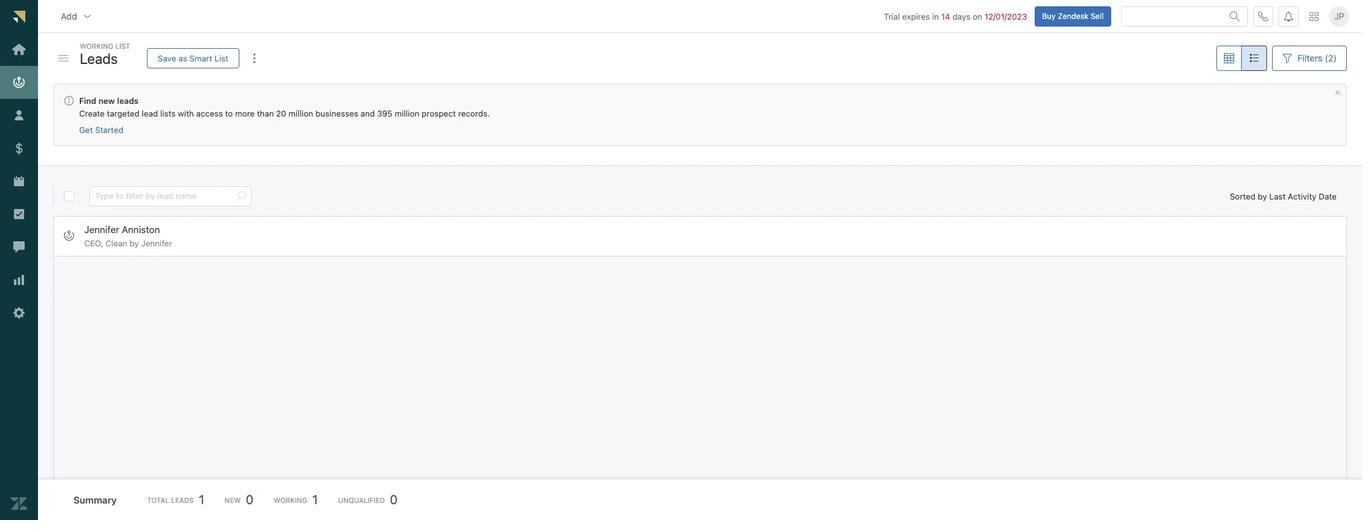 Task type: describe. For each thing, give the bounding box(es) containing it.
1 horizontal spatial jennifer
[[141, 238, 172, 248]]

trial expires in 14 days on 12/01/2023
[[884, 11, 1028, 21]]

0 for new 0
[[246, 492, 254, 507]]

total
[[147, 496, 169, 504]]

info image
[[64, 96, 74, 106]]

add button
[[51, 4, 103, 29]]

get started
[[79, 125, 124, 135]]

trial
[[884, 11, 901, 21]]

calls image
[[1259, 11, 1269, 21]]

activity
[[1289, 191, 1317, 201]]

jennifer anniston ceo, clean by jennifer
[[84, 223, 172, 248]]

by inside jennifer anniston ceo, clean by jennifer
[[130, 238, 139, 248]]

date
[[1320, 191, 1338, 201]]

jp
[[1335, 11, 1345, 21]]

buy
[[1043, 11, 1056, 21]]

leads inside total leads 1
[[171, 496, 194, 504]]

list inside button
[[215, 53, 229, 63]]

expires
[[903, 11, 931, 21]]

find new leads create targeted lead lists with access to more than 20 million businesses and 395 million prospect records.
[[79, 96, 490, 119]]

14
[[942, 11, 951, 21]]

working 1
[[274, 492, 318, 507]]

zendesk
[[1058, 11, 1089, 21]]

395
[[377, 108, 393, 119]]

filters
[[1298, 53, 1323, 63]]

total leads 1
[[147, 492, 204, 507]]

12/01/2023
[[985, 11, 1028, 21]]

buy zendesk sell
[[1043, 11, 1104, 21]]

unqualified 0
[[338, 492, 398, 507]]

chevron down image
[[82, 11, 92, 21]]

sell
[[1091, 11, 1104, 21]]

1 million from the left
[[289, 108, 313, 119]]

clean
[[106, 238, 127, 248]]

get
[[79, 125, 93, 135]]

Type to filter by lead name field
[[95, 187, 231, 206]]

ceo,
[[84, 238, 103, 248]]

working list leads
[[80, 42, 130, 67]]

than
[[257, 108, 274, 119]]

new 0
[[225, 492, 254, 507]]

filters (2) button
[[1273, 46, 1348, 71]]

2 million from the left
[[395, 108, 420, 119]]

prospect
[[422, 108, 456, 119]]

summary
[[74, 494, 117, 506]]

with
[[178, 108, 194, 119]]

(2)
[[1326, 53, 1338, 63]]

0 vertical spatial by
[[1259, 191, 1268, 201]]

leads
[[117, 96, 139, 106]]

0 horizontal spatial jennifer
[[84, 223, 119, 235]]



Task type: vqa. For each thing, say whether or not it's contained in the screenshot.
the bottom search 'image'
no



Task type: locate. For each thing, give the bounding box(es) containing it.
1 horizontal spatial leads
[[171, 496, 194, 504]]

save as smart list button
[[147, 48, 239, 68]]

smart
[[190, 53, 212, 63]]

jennifer up ceo,
[[84, 223, 119, 235]]

jennifer
[[84, 223, 119, 235], [141, 238, 172, 248]]

by left last
[[1259, 191, 1268, 201]]

working inside the "working 1"
[[274, 496, 307, 504]]

1 vertical spatial by
[[130, 238, 139, 248]]

in
[[933, 11, 940, 21]]

leads inside working list leads
[[80, 50, 118, 67]]

1 horizontal spatial list
[[215, 53, 229, 63]]

and
[[361, 108, 375, 119]]

bell image
[[1284, 11, 1295, 21]]

by down anniston
[[130, 238, 139, 248]]

0 vertical spatial working
[[80, 42, 113, 50]]

1 horizontal spatial 0
[[390, 492, 398, 507]]

1 vertical spatial list
[[215, 53, 229, 63]]

find
[[79, 96, 96, 106]]

1 vertical spatial working
[[274, 496, 307, 504]]

add
[[61, 11, 77, 21]]

working
[[80, 42, 113, 50], [274, 496, 307, 504]]

2 1 from the left
[[313, 492, 318, 507]]

1 horizontal spatial working
[[274, 496, 307, 504]]

new
[[99, 96, 115, 106]]

search image
[[1231, 11, 1241, 21], [236, 191, 246, 201]]

last
[[1270, 191, 1286, 201]]

0 horizontal spatial working
[[80, 42, 113, 50]]

list
[[115, 42, 130, 50], [215, 53, 229, 63]]

create
[[79, 108, 105, 119]]

sorted
[[1231, 191, 1256, 201]]

list inside working list leads
[[115, 42, 130, 50]]

1 1 from the left
[[199, 492, 204, 507]]

1 vertical spatial search image
[[236, 191, 246, 201]]

by
[[1259, 191, 1268, 201], [130, 238, 139, 248]]

1 left new
[[199, 492, 204, 507]]

started
[[95, 125, 124, 135]]

lead
[[142, 108, 158, 119]]

1
[[199, 492, 204, 507], [313, 492, 318, 507]]

sorted by last activity date
[[1231, 191, 1338, 201]]

0 right unqualified on the bottom of page
[[390, 492, 398, 507]]

businesses
[[316, 108, 358, 119]]

zendesk products image
[[1310, 12, 1319, 21]]

targeted
[[107, 108, 140, 119]]

0 horizontal spatial leads
[[80, 50, 118, 67]]

as
[[178, 53, 187, 63]]

unqualified
[[338, 496, 385, 504]]

more
[[235, 108, 255, 119]]

days
[[953, 11, 971, 21]]

working right new 0
[[274, 496, 307, 504]]

1 0 from the left
[[246, 492, 254, 507]]

1 horizontal spatial million
[[395, 108, 420, 119]]

leads right handler image
[[80, 50, 118, 67]]

0 for unqualified 0
[[390, 492, 398, 507]]

lists
[[160, 108, 176, 119]]

to
[[225, 108, 233, 119]]

filters (2)
[[1298, 53, 1338, 63]]

get started link
[[79, 125, 124, 136]]

0
[[246, 492, 254, 507], [390, 492, 398, 507]]

on
[[973, 11, 983, 21]]

working for leads
[[80, 42, 113, 50]]

1 horizontal spatial 1
[[313, 492, 318, 507]]

0 horizontal spatial 1
[[199, 492, 204, 507]]

save as smart list
[[158, 53, 229, 63]]

list up the leads
[[115, 42, 130, 50]]

0 vertical spatial list
[[115, 42, 130, 50]]

1 horizontal spatial search image
[[1231, 11, 1241, 21]]

1 horizontal spatial by
[[1259, 191, 1268, 201]]

0 horizontal spatial million
[[289, 108, 313, 119]]

new
[[225, 496, 241, 504]]

overflow vertical fill image
[[249, 53, 260, 63]]

zendesk image
[[11, 496, 27, 512]]

cancel image
[[1335, 89, 1342, 96]]

20
[[276, 108, 286, 119]]

1 vertical spatial jennifer
[[141, 238, 172, 248]]

anniston
[[122, 223, 160, 235]]

list right smart
[[215, 53, 229, 63]]

1 vertical spatial leads
[[171, 496, 194, 504]]

jp button
[[1330, 6, 1350, 26]]

million
[[289, 108, 313, 119], [395, 108, 420, 119]]

million right 20
[[289, 108, 313, 119]]

working down chevron down image
[[80, 42, 113, 50]]

working inside working list leads
[[80, 42, 113, 50]]

0 vertical spatial leads
[[80, 50, 118, 67]]

leads
[[80, 50, 118, 67], [171, 496, 194, 504]]

records.
[[458, 108, 490, 119]]

1 left unqualified on the bottom of page
[[313, 492, 318, 507]]

2 0 from the left
[[390, 492, 398, 507]]

0 horizontal spatial by
[[130, 238, 139, 248]]

0 horizontal spatial 0
[[246, 492, 254, 507]]

0 vertical spatial jennifer
[[84, 223, 119, 235]]

0 horizontal spatial search image
[[236, 191, 246, 201]]

jennifer anniston link
[[84, 223, 160, 235]]

0 horizontal spatial list
[[115, 42, 130, 50]]

leads image
[[64, 231, 74, 241]]

handler image
[[58, 55, 68, 61]]

0 right new
[[246, 492, 254, 507]]

access
[[196, 108, 223, 119]]

working for 1
[[274, 496, 307, 504]]

million right the 395
[[395, 108, 420, 119]]

buy zendesk sell button
[[1035, 6, 1112, 26]]

save
[[158, 53, 176, 63]]

leads right total
[[171, 496, 194, 504]]

jennifer down anniston
[[141, 238, 172, 248]]

0 vertical spatial search image
[[1231, 11, 1241, 21]]



